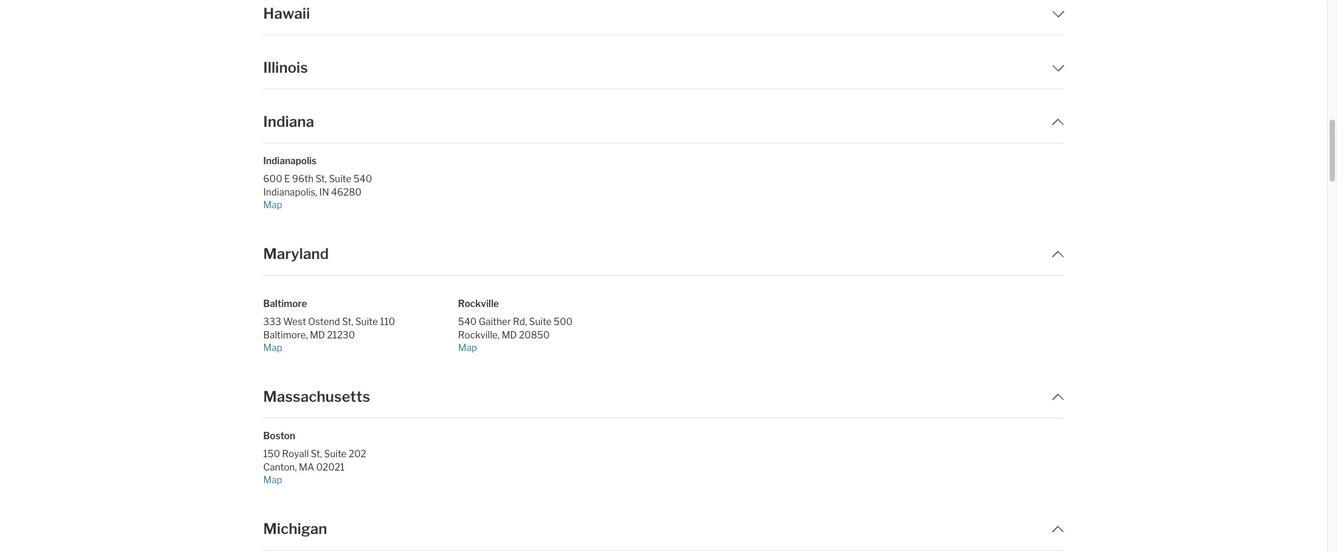 Task type: locate. For each thing, give the bounding box(es) containing it.
21230
[[327, 329, 355, 340]]

map down rockville,
[[458, 342, 477, 353]]

333
[[263, 316, 281, 327]]

1 horizontal spatial md
[[502, 329, 517, 340]]

indianapolis
[[263, 155, 317, 166]]

map
[[263, 199, 283, 210], [263, 342, 283, 353], [458, 342, 477, 353], [263, 474, 283, 485]]

map link
[[263, 198, 448, 211], [263, 341, 448, 354], [458, 341, 643, 354], [263, 473, 448, 486]]

map inside 333 west ostend st, suite 110 baltimore, md 21230 map
[[263, 342, 283, 353]]

indiana
[[263, 113, 314, 130]]

1 md from the left
[[310, 329, 325, 340]]

600
[[263, 173, 282, 184]]

west
[[283, 316, 306, 327]]

rockville,
[[458, 329, 500, 340]]

2 vertical spatial st,
[[311, 448, 322, 459]]

540
[[354, 173, 372, 184], [458, 316, 477, 327]]

st, for ostend
[[342, 316, 354, 327]]

rockville
[[458, 298, 499, 309]]

600 e 96th st, suite 540 indianapolis, in 46280 map
[[263, 173, 372, 210]]

ma
[[299, 461, 314, 472]]

suite up 20850 at bottom
[[529, 316, 552, 327]]

suite left "110"
[[356, 316, 378, 327]]

map down canton,
[[263, 474, 283, 485]]

540 up the "46280" at the left top of page
[[354, 173, 372, 184]]

0 horizontal spatial 540
[[354, 173, 372, 184]]

map link down 20850 at bottom
[[458, 341, 643, 354]]

20850
[[519, 329, 550, 340]]

map down baltimore,
[[263, 342, 283, 353]]

1 horizontal spatial 540
[[458, 316, 477, 327]]

0 horizontal spatial md
[[310, 329, 325, 340]]

150
[[263, 448, 280, 459]]

map link down the "46280" at the left top of page
[[263, 198, 448, 211]]

st, up 21230
[[342, 316, 354, 327]]

map down indianapolis,
[[263, 199, 283, 210]]

0 vertical spatial st,
[[316, 173, 327, 184]]

map inside '150 royall st, suite 202 canton, ma 02021 map'
[[263, 474, 283, 485]]

map inside 600 e 96th st, suite 540 indianapolis, in 46280 map
[[263, 199, 283, 210]]

st, inside 600 e 96th st, suite 540 indianapolis, in 46280 map
[[316, 173, 327, 184]]

st, up in
[[316, 173, 327, 184]]

540 inside 600 e 96th st, suite 540 indianapolis, in 46280 map
[[354, 173, 372, 184]]

md inside 333 west ostend st, suite 110 baltimore, md 21230 map
[[310, 329, 325, 340]]

md down rd,
[[502, 329, 517, 340]]

1 vertical spatial 540
[[458, 316, 477, 327]]

map link down 202
[[263, 473, 448, 486]]

map inside 540 gaither rd, suite 500 rockville, md 20850 map
[[458, 342, 477, 353]]

500
[[554, 316, 573, 327]]

suite up the "46280" at the left top of page
[[329, 173, 352, 184]]

md
[[310, 329, 325, 340], [502, 329, 517, 340]]

md down 'ostend' on the left bottom
[[310, 329, 325, 340]]

suite up "02021"
[[324, 448, 347, 459]]

st, up ma
[[311, 448, 322, 459]]

e
[[284, 173, 290, 184]]

96th
[[292, 173, 314, 184]]

map link for massachusetts
[[263, 473, 448, 486]]

1 vertical spatial st,
[[342, 316, 354, 327]]

michigan
[[263, 520, 327, 537]]

2 md from the left
[[502, 329, 517, 340]]

110
[[380, 316, 395, 327]]

540 up rockville,
[[458, 316, 477, 327]]

st,
[[316, 173, 327, 184], [342, 316, 354, 327], [311, 448, 322, 459]]

0 vertical spatial 540
[[354, 173, 372, 184]]

st, inside 333 west ostend st, suite 110 baltimore, md 21230 map
[[342, 316, 354, 327]]

suite
[[329, 173, 352, 184], [356, 316, 378, 327], [529, 316, 552, 327], [324, 448, 347, 459]]

indianapolis,
[[263, 186, 317, 197]]

baltimore,
[[263, 329, 308, 340]]



Task type: describe. For each thing, give the bounding box(es) containing it.
02021
[[316, 461, 345, 472]]

md inside 540 gaither rd, suite 500 rockville, md 20850 map
[[502, 329, 517, 340]]

333 west ostend st, suite 110 baltimore, md 21230 map
[[263, 316, 395, 353]]

royall
[[282, 448, 309, 459]]

suite inside '150 royall st, suite 202 canton, ma 02021 map'
[[324, 448, 347, 459]]

maryland
[[263, 245, 329, 262]]

baltimore
[[263, 298, 307, 309]]

hawaii
[[263, 5, 310, 22]]

illinois
[[263, 59, 308, 76]]

150 royall st, suite 202 canton, ma 02021 map
[[263, 448, 366, 485]]

suite inside 333 west ostend st, suite 110 baltimore, md 21230 map
[[356, 316, 378, 327]]

massachusetts
[[263, 388, 370, 405]]

rd,
[[513, 316, 527, 327]]

suite inside 600 e 96th st, suite 540 indianapolis, in 46280 map
[[329, 173, 352, 184]]

540 inside 540 gaither rd, suite 500 rockville, md 20850 map
[[458, 316, 477, 327]]

suite inside 540 gaither rd, suite 500 rockville, md 20850 map
[[529, 316, 552, 327]]

st, for 96th
[[316, 173, 327, 184]]

540 gaither rd, suite 500 rockville, md 20850 map
[[458, 316, 573, 353]]

202
[[349, 448, 366, 459]]

map link for indiana
[[263, 198, 448, 211]]

46280
[[331, 186, 362, 197]]

map link for baltimore
[[458, 341, 643, 354]]

boston
[[263, 430, 295, 441]]

canton,
[[263, 461, 297, 472]]

gaither
[[479, 316, 511, 327]]

ostend
[[308, 316, 340, 327]]

map link down 21230
[[263, 341, 448, 354]]

in
[[319, 186, 329, 197]]

st, inside '150 royall st, suite 202 canton, ma 02021 map'
[[311, 448, 322, 459]]



Task type: vqa. For each thing, say whether or not it's contained in the screenshot.
MD within the 540 Gaither Rd, Suite 500 Rockville, MD 20850 Map
yes



